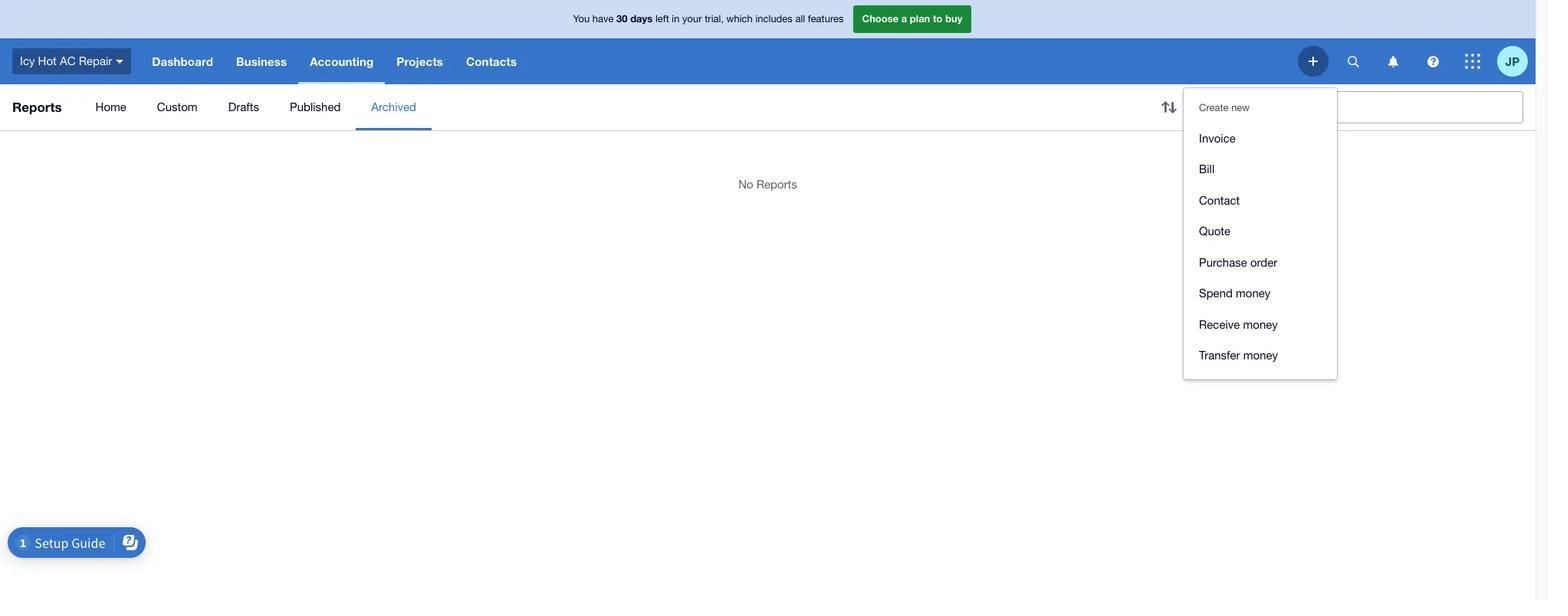 Task type: locate. For each thing, give the bounding box(es) containing it.
receive money
[[1199, 318, 1278, 331]]

invoice link
[[1184, 123, 1337, 154]]

None field
[[1185, 91, 1524, 123]]

business
[[236, 54, 287, 68]]

drafts
[[228, 100, 259, 113]]

includes
[[756, 13, 793, 25]]

banner
[[0, 0, 1536, 379]]

reports right no
[[757, 178, 797, 191]]

Find a report text field
[[1216, 92, 1523, 123]]

order
[[1251, 256, 1278, 269]]

money down spend money link
[[1243, 318, 1278, 331]]

money down receive money link
[[1244, 349, 1278, 362]]

create
[[1199, 102, 1229, 113]]

list box
[[1184, 88, 1337, 379]]

svg image inside icy hot ac repair popup button
[[116, 60, 124, 63]]

list box inside 'banner'
[[1184, 88, 1337, 379]]

to
[[933, 12, 943, 25]]

0 horizontal spatial reports
[[12, 99, 62, 115]]

choose
[[862, 12, 899, 25]]

0 horizontal spatial svg image
[[116, 60, 124, 63]]

days
[[630, 12, 653, 25]]

1 horizontal spatial svg image
[[1388, 56, 1398, 67]]

published link
[[274, 84, 356, 130]]

navigation containing dashboard
[[141, 38, 1298, 84]]

jp button
[[1498, 38, 1536, 84]]

0 vertical spatial money
[[1236, 287, 1271, 300]]

30
[[617, 12, 628, 25]]

money down purchase order link in the top right of the page
[[1236, 287, 1271, 300]]

no reports
[[739, 178, 797, 191]]

purchase
[[1199, 256, 1247, 269]]

contacts button
[[455, 38, 529, 84]]

published
[[290, 100, 341, 113]]

trial,
[[705, 13, 724, 25]]

no
[[739, 178, 753, 191]]

transfer
[[1199, 349, 1240, 362]]

features
[[808, 13, 844, 25]]

2 horizontal spatial svg image
[[1465, 54, 1481, 69]]

menu
[[80, 84, 1142, 130]]

create new group
[[1184, 115, 1337, 379]]

jp
[[1506, 54, 1520, 68]]

2 svg image from the left
[[1388, 56, 1398, 67]]

2 horizontal spatial svg image
[[1427, 56, 1439, 67]]

svg image up find a report text field
[[1309, 57, 1318, 66]]

reports
[[12, 99, 62, 115], [757, 178, 797, 191]]

reports down icy
[[12, 99, 62, 115]]

1 horizontal spatial reports
[[757, 178, 797, 191]]

home link
[[80, 84, 142, 130]]

icy hot ac repair
[[20, 54, 112, 67]]

sort reports image
[[1154, 92, 1185, 123]]

purchase order link
[[1184, 247, 1337, 278]]

0 vertical spatial reports
[[12, 99, 62, 115]]

your
[[683, 13, 702, 25]]

quote
[[1199, 225, 1231, 238]]

which
[[727, 13, 753, 25]]

svg image right repair
[[116, 60, 124, 63]]

buy
[[946, 12, 963, 25]]

svg image left jp
[[1465, 54, 1481, 69]]

1 vertical spatial reports
[[757, 178, 797, 191]]

2 vertical spatial money
[[1244, 349, 1278, 362]]

3 svg image from the left
[[1427, 56, 1439, 67]]

contact
[[1199, 194, 1240, 207]]

icy hot ac repair button
[[0, 38, 141, 84]]

receive
[[1199, 318, 1240, 331]]

drafts link
[[213, 84, 274, 130]]

list box containing invoice
[[1184, 88, 1337, 379]]

svg image
[[1465, 54, 1481, 69], [1309, 57, 1318, 66], [116, 60, 124, 63]]

spend
[[1199, 287, 1233, 300]]

1 vertical spatial money
[[1243, 318, 1278, 331]]

quote link
[[1184, 216, 1337, 247]]

svg image
[[1348, 56, 1359, 67], [1388, 56, 1398, 67], [1427, 56, 1439, 67]]

choose a plan to buy
[[862, 12, 963, 25]]

1 horizontal spatial svg image
[[1309, 57, 1318, 66]]

money
[[1236, 287, 1271, 300], [1243, 318, 1278, 331], [1244, 349, 1278, 362]]

business button
[[225, 38, 298, 84]]

navigation
[[141, 38, 1298, 84]]

0 horizontal spatial svg image
[[1348, 56, 1359, 67]]



Task type: vqa. For each thing, say whether or not it's contained in the screenshot.
money corresponding to Spend money
yes



Task type: describe. For each thing, give the bounding box(es) containing it.
bill
[[1199, 163, 1215, 176]]

money for spend money
[[1236, 287, 1271, 300]]

archived
[[371, 100, 416, 113]]

projects
[[397, 54, 443, 68]]

you
[[573, 13, 590, 25]]

home
[[96, 100, 126, 113]]

archived link
[[356, 84, 432, 130]]

in
[[672, 13, 680, 25]]

contact link
[[1184, 185, 1337, 216]]

contacts
[[466, 54, 517, 68]]

spend money
[[1199, 287, 1271, 300]]

left
[[656, 13, 669, 25]]

money for transfer money
[[1244, 349, 1278, 362]]

dashboard
[[152, 54, 213, 68]]

you have 30 days left in your trial, which includes all features
[[573, 12, 844, 25]]

menu containing home
[[80, 84, 1142, 130]]

custom
[[157, 100, 198, 113]]

1 svg image from the left
[[1348, 56, 1359, 67]]

banner containing jp
[[0, 0, 1536, 379]]

bill link
[[1184, 154, 1337, 185]]

hot
[[38, 54, 57, 67]]

purchase order
[[1199, 256, 1278, 269]]

a
[[902, 12, 907, 25]]

repair
[[79, 54, 112, 67]]

accounting button
[[298, 38, 385, 84]]

spend money link
[[1184, 278, 1337, 309]]

transfer money link
[[1184, 340, 1337, 372]]

icy
[[20, 54, 35, 67]]

invoice
[[1199, 132, 1236, 145]]

have
[[593, 13, 614, 25]]

receive money link
[[1184, 309, 1337, 340]]

ac
[[60, 54, 76, 67]]

projects button
[[385, 38, 455, 84]]

money for receive money
[[1243, 318, 1278, 331]]

custom link
[[142, 84, 213, 130]]

all
[[795, 13, 805, 25]]

dashboard link
[[141, 38, 225, 84]]

accounting
[[310, 54, 374, 68]]

transfer money
[[1199, 349, 1278, 362]]

plan
[[910, 12, 930, 25]]

create new
[[1199, 102, 1250, 113]]

new
[[1232, 102, 1250, 113]]



